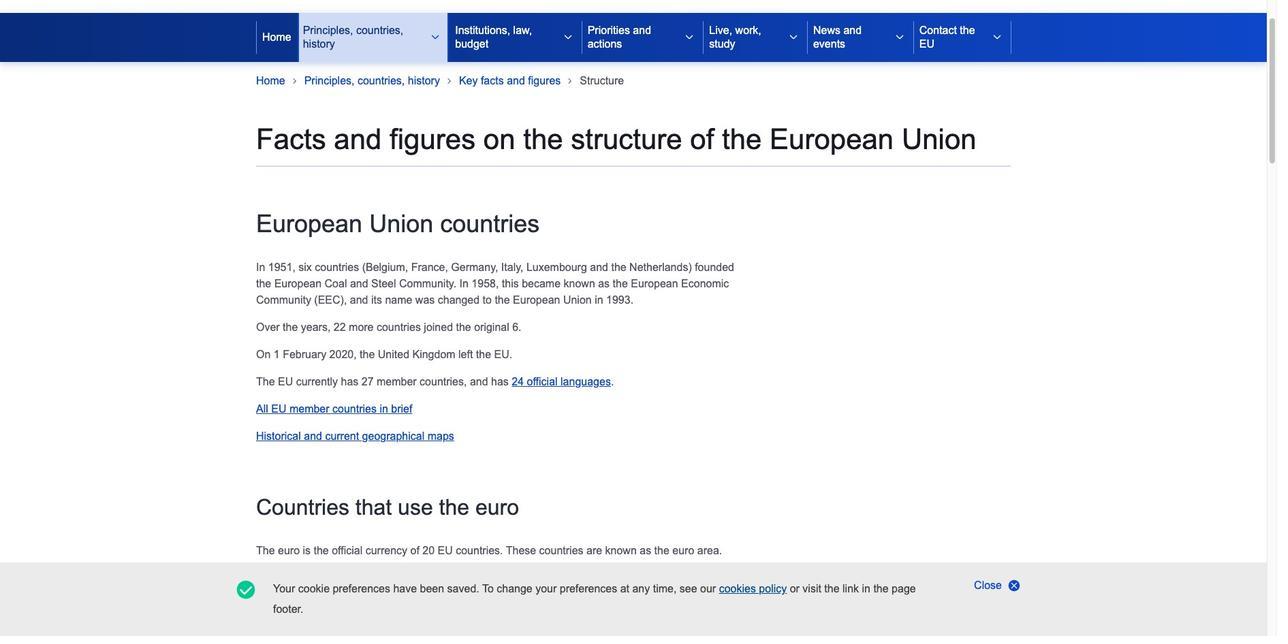 Task type: vqa. For each thing, say whether or not it's contained in the screenshot.
rightmost "February"
no



Task type: describe. For each thing, give the bounding box(es) containing it.
use for countries
[[337, 572, 354, 584]]

changed
[[438, 294, 480, 306]]

xs image for work,
[[788, 32, 799, 43]]

to
[[483, 294, 492, 306]]

currently
[[296, 376, 338, 388]]

more
[[349, 321, 374, 333]]

s image
[[1008, 579, 1021, 593]]

countries down the name
[[377, 321, 421, 333]]

use for that
[[398, 495, 433, 520]]

on
[[484, 123, 516, 155]]

countries up historical and current geographical maps
[[333, 403, 377, 415]]

eu inside contact the eu
[[920, 38, 935, 50]]

original
[[474, 321, 510, 333]]

1 vertical spatial member
[[290, 403, 330, 415]]

eu right all
[[271, 403, 287, 415]]

institutions, law, budget link
[[450, 13, 554, 62]]

six
[[299, 261, 312, 273]]

1 vertical spatial home
[[256, 75, 285, 87]]

history for key facts and figures
[[408, 75, 440, 87]]

which
[[256, 572, 287, 584]]

name
[[385, 294, 413, 306]]

are
[[587, 545, 602, 557]]

(eec),
[[314, 294, 347, 306]]

0 vertical spatial in
[[256, 261, 265, 273]]

xs image for countries,
[[430, 32, 441, 43]]

france,
[[411, 261, 448, 273]]

known inside in 1951, six countries (belgium, france, germany, italy, luxembourg and the netherlands) founded the european coal and steel community. in 1958, this became known as the european economic community (eec), and its name was changed to the european union in 1993.
[[564, 278, 595, 289]]

visit
[[803, 583, 822, 595]]

principles, countries, history for key
[[304, 75, 440, 87]]

key facts and figures
[[459, 75, 561, 87]]

eu.
[[494, 349, 513, 360]]

figures inside "link"
[[528, 75, 561, 87]]

1993.
[[606, 294, 634, 306]]

priorities and actions link
[[582, 13, 676, 62]]

24
[[512, 376, 524, 388]]

2xs image
[[566, 77, 575, 85]]

founded
[[695, 261, 735, 273]]

1951,
[[268, 261, 296, 273]]

1 horizontal spatial in
[[460, 278, 469, 289]]

2xs image for principles, countries, history
[[446, 77, 454, 85]]

1 horizontal spatial as
[[640, 545, 652, 557]]

institutions,
[[455, 25, 511, 36]]

historical and current geographical maps
[[256, 430, 454, 442]]

20
[[423, 545, 435, 557]]

have
[[393, 583, 417, 595]]

or
[[790, 583, 800, 595]]

priorities
[[588, 25, 630, 36]]

principles, for institutions, law, budget
[[303, 25, 353, 36]]

all eu member countries in brief link
[[256, 403, 413, 415]]

historical
[[256, 430, 301, 442]]

0 horizontal spatial figures
[[390, 123, 476, 155]]

luxembourg
[[527, 261, 587, 273]]

1 horizontal spatial euro
[[476, 495, 519, 520]]

6.
[[513, 321, 522, 333]]

principles, countries, history link for key
[[304, 73, 440, 89]]

0 vertical spatial union
[[902, 123, 977, 155]]

1 has from the left
[[341, 376, 359, 388]]

the inside contact the eu
[[960, 25, 976, 36]]

eu right 20
[[438, 545, 453, 557]]

community.
[[399, 278, 457, 289]]

of for 20
[[411, 545, 420, 557]]

27
[[362, 376, 374, 388]]

all
[[256, 403, 268, 415]]

1 february 2020,
[[274, 349, 357, 360]]

live,
[[710, 25, 733, 36]]

italy,
[[501, 261, 524, 273]]

cookies
[[719, 583, 756, 595]]

countries up the germany,
[[440, 210, 540, 238]]

been
[[420, 583, 444, 595]]

page
[[892, 583, 916, 595]]

countries that use the euro
[[256, 495, 519, 520]]

historical and current geographical maps link
[[256, 430, 454, 442]]

community
[[256, 294, 311, 306]]

countries
[[256, 495, 350, 520]]

any
[[633, 583, 650, 595]]

news and events link
[[808, 13, 886, 62]]

in inside in 1951, six countries (belgium, france, germany, italy, luxembourg and the netherlands) founded the european coal and steel community. in 1958, this became known as the european economic community (eec), and its name was changed to the european union in 1993.
[[595, 294, 603, 306]]

cookies policy link
[[719, 583, 787, 595]]

steel
[[371, 278, 396, 289]]

live, work, study link
[[704, 13, 780, 62]]

change
[[497, 583, 533, 595]]

policy
[[759, 583, 787, 595]]

xs image for law,
[[563, 32, 574, 43]]

2 preferences from the left
[[560, 583, 618, 595]]

was
[[416, 294, 435, 306]]

principles, countries, history link for institutions,
[[298, 13, 422, 62]]

to
[[482, 583, 494, 595]]

euro?
[[376, 572, 403, 584]]

xs image for the
[[992, 32, 1003, 43]]

news
[[814, 25, 841, 36]]

close
[[975, 580, 1002, 591]]

in for all eu member countries in brief
[[380, 403, 388, 415]]

this
[[502, 278, 519, 289]]

these
[[506, 545, 536, 557]]

geographical
[[362, 430, 425, 442]]

and inside the key facts and figures "link"
[[507, 75, 525, 87]]

1 horizontal spatial known
[[605, 545, 637, 557]]

law,
[[514, 25, 532, 36]]

european union countries
[[256, 210, 540, 238]]

facts and figures on the structure of the european union
[[256, 123, 977, 155]]

contact
[[920, 25, 957, 36]]

study
[[710, 38, 736, 50]]

economic
[[681, 278, 729, 289]]

current
[[325, 430, 359, 442]]

eu left currently
[[278, 376, 293, 388]]

all eu member countries in brief
[[256, 403, 413, 415]]

0 vertical spatial home link
[[257, 13, 297, 62]]



Task type: locate. For each thing, give the bounding box(es) containing it.
united
[[378, 349, 410, 360]]

1 vertical spatial use
[[337, 572, 354, 584]]

2 vertical spatial countries,
[[420, 376, 467, 388]]

0 horizontal spatial member
[[290, 403, 330, 415]]

0 vertical spatial principles, countries, history
[[303, 25, 404, 50]]

1 vertical spatial known
[[605, 545, 637, 557]]

use right cookie
[[337, 572, 354, 584]]

languages
[[561, 376, 611, 388]]

1 vertical spatial in
[[460, 278, 469, 289]]

1 horizontal spatial of
[[690, 123, 714, 155]]

history
[[303, 38, 335, 50], [408, 75, 440, 87]]

1 vertical spatial home link
[[256, 73, 285, 89]]

or visit the link in the page footer.
[[273, 583, 916, 615]]

0 vertical spatial home
[[262, 31, 291, 43]]

1 vertical spatial the
[[256, 545, 275, 557]]

1 vertical spatial history
[[408, 75, 440, 87]]

known down luxembourg
[[564, 278, 595, 289]]

(belgium,
[[362, 261, 408, 273]]

facts
[[481, 75, 504, 87]]

xs image left actions
[[563, 32, 574, 43]]

1 horizontal spatial xs image
[[684, 32, 695, 43]]

and inside news and events
[[844, 25, 862, 36]]

structure
[[580, 75, 624, 87]]

0 horizontal spatial euro
[[278, 545, 300, 557]]

3 xs image from the left
[[992, 32, 1003, 43]]

euro left area.
[[673, 545, 695, 557]]

1 horizontal spatial use
[[398, 495, 433, 520]]

countries,
[[356, 25, 404, 36], [358, 75, 405, 87], [420, 376, 467, 388]]

euro up the euro is the official currency of 20 eu countries. these countries are known as the euro area.
[[476, 495, 519, 520]]

priorities and actions
[[588, 25, 651, 50]]

union inside in 1951, six countries (belgium, france, germany, italy, luxembourg and the netherlands) founded the european coal and steel community. in 1958, this became known as the european economic community (eec), and its name was changed to the european union in 1993.
[[563, 294, 592, 306]]

1 the from the top
[[256, 376, 275, 388]]

known
[[564, 278, 595, 289], [605, 545, 637, 557]]

of for the
[[690, 123, 714, 155]]

1 horizontal spatial union
[[563, 294, 592, 306]]

2 horizontal spatial euro
[[673, 545, 695, 557]]

1 horizontal spatial 2xs image
[[446, 77, 454, 85]]

in right link
[[862, 583, 871, 595]]

0 vertical spatial official
[[527, 376, 558, 388]]

1 xs image from the left
[[563, 32, 574, 43]]

0 vertical spatial history
[[303, 38, 335, 50]]

xs image left contact on the top of the page
[[895, 32, 905, 43]]

1 horizontal spatial preferences
[[560, 583, 618, 595]]

over the years, 22 more countries joined the original 6.
[[256, 321, 522, 333]]

0 vertical spatial the
[[256, 376, 275, 388]]

coal
[[325, 278, 347, 289]]

1 horizontal spatial xs image
[[788, 32, 799, 43]]

news and events
[[814, 25, 862, 50]]

countries left 'are'
[[539, 545, 584, 557]]

0 vertical spatial of
[[690, 123, 714, 155]]

member
[[377, 376, 417, 388], [290, 403, 330, 415]]

xs image left live,
[[684, 32, 695, 43]]

in
[[595, 294, 603, 306], [380, 403, 388, 415], [862, 583, 871, 595]]

xs image left news
[[788, 32, 799, 43]]

countries inside in 1951, six countries (belgium, france, germany, italy, luxembourg and the netherlands) founded the european coal and steel community. in 1958, this became known as the european economic community (eec), and its name was changed to the european union in 1993.
[[315, 261, 359, 273]]

cookie
[[298, 583, 330, 595]]

the for the eu currently has 27 member countries, and has 24 official languages .
[[256, 376, 275, 388]]

0 horizontal spatial xs image
[[563, 32, 574, 43]]

xs image right contact the eu link
[[992, 32, 1003, 43]]

0 horizontal spatial of
[[411, 545, 420, 557]]

of
[[690, 123, 714, 155], [411, 545, 420, 557]]

2xs image up facts
[[291, 77, 299, 85]]

1 xs image from the left
[[430, 32, 441, 43]]

2xs image left key
[[446, 77, 454, 85]]

2 horizontal spatial xs image
[[895, 32, 905, 43]]

contact the eu
[[920, 25, 976, 50]]

0 horizontal spatial union
[[369, 210, 434, 238]]

1 vertical spatial principles, countries, history
[[304, 75, 440, 87]]

2 xs image from the left
[[684, 32, 695, 43]]

0 horizontal spatial known
[[564, 278, 595, 289]]

the up which
[[256, 545, 275, 557]]

0 horizontal spatial history
[[303, 38, 335, 50]]

key
[[459, 75, 478, 87]]

in inside or visit the link in the page footer.
[[862, 583, 871, 595]]

structure
[[571, 123, 683, 155]]

xs image for and
[[684, 32, 695, 43]]

0 vertical spatial known
[[564, 278, 595, 289]]

3 xs image from the left
[[895, 32, 905, 43]]

0 horizontal spatial use
[[337, 572, 354, 584]]

2 xs image from the left
[[788, 32, 799, 43]]

your
[[536, 583, 557, 595]]

countries
[[440, 210, 540, 238], [315, 261, 359, 273], [377, 321, 421, 333], [333, 403, 377, 415], [539, 545, 584, 557], [290, 572, 334, 584]]

euro
[[476, 495, 519, 520], [278, 545, 300, 557], [673, 545, 695, 557]]

member down united
[[377, 376, 417, 388]]

1 vertical spatial principles, countries, history link
[[304, 73, 440, 89]]

0 vertical spatial countries,
[[356, 25, 404, 36]]

has left 27
[[341, 376, 359, 388]]

figures left 2xs image
[[528, 75, 561, 87]]

its
[[371, 294, 382, 306]]

union
[[902, 123, 977, 155], [369, 210, 434, 238], [563, 294, 592, 306]]

official right 24
[[527, 376, 558, 388]]

the euro is the official currency of 20 eu countries. these countries are known as the euro area.
[[256, 545, 722, 557]]

0 horizontal spatial preferences
[[333, 583, 390, 595]]

the eu currently has 27 member countries, and has 24 official languages .
[[256, 376, 614, 388]]

years,
[[301, 321, 331, 333]]

preferences left have
[[333, 583, 390, 595]]

0 vertical spatial in
[[595, 294, 603, 306]]

currency
[[366, 545, 408, 557]]

our
[[701, 583, 716, 595]]

2xs image for home
[[291, 77, 299, 85]]

on
[[256, 349, 271, 360]]

1 vertical spatial figures
[[390, 123, 476, 155]]

figures left on
[[390, 123, 476, 155]]

left
[[459, 349, 473, 360]]

as up the 1993.
[[598, 278, 610, 289]]

home link
[[257, 13, 297, 62], [256, 73, 285, 89]]

kingdom
[[413, 349, 456, 360]]

germany,
[[451, 261, 498, 273]]

over
[[256, 321, 280, 333]]

2 vertical spatial union
[[563, 294, 592, 306]]

close button
[[964, 571, 1032, 601]]

in up the changed
[[460, 278, 469, 289]]

2 has from the left
[[491, 376, 509, 388]]

2 2xs image from the left
[[446, 77, 454, 85]]

actions
[[588, 38, 622, 50]]

0 horizontal spatial in
[[380, 403, 388, 415]]

principles, countries, history link
[[298, 13, 422, 62], [304, 73, 440, 89]]

2 horizontal spatial in
[[862, 583, 871, 595]]

official
[[527, 376, 558, 388], [332, 545, 363, 557]]

history for institutions, law, budget
[[303, 38, 335, 50]]

0 vertical spatial principles,
[[303, 25, 353, 36]]

1 horizontal spatial member
[[377, 376, 417, 388]]

xs image
[[430, 32, 441, 43], [684, 32, 695, 43], [992, 32, 1003, 43]]

eu
[[920, 38, 935, 50], [278, 376, 293, 388], [271, 403, 287, 415], [438, 545, 453, 557]]

1 horizontal spatial official
[[527, 376, 558, 388]]

1 horizontal spatial history
[[408, 75, 440, 87]]

figures
[[528, 75, 561, 87], [390, 123, 476, 155]]

0 vertical spatial as
[[598, 278, 610, 289]]

countries, for key
[[358, 75, 405, 87]]

1 vertical spatial of
[[411, 545, 420, 557]]

principles, inside the principles, countries, history
[[303, 25, 353, 36]]

eu down contact on the top of the page
[[920, 38, 935, 50]]

countries down the is
[[290, 572, 334, 584]]

euro left the is
[[278, 545, 300, 557]]

1958,
[[472, 278, 499, 289]]

1 vertical spatial countries,
[[358, 75, 405, 87]]

work,
[[736, 25, 762, 36]]

your
[[273, 583, 295, 595]]

preferences left at
[[560, 583, 618, 595]]

facts
[[256, 123, 326, 155]]

1 horizontal spatial figures
[[528, 75, 561, 87]]

as
[[598, 278, 610, 289], [640, 545, 652, 557]]

countries, for institutions,
[[356, 25, 404, 36]]

is
[[303, 545, 311, 557]]

1 vertical spatial as
[[640, 545, 652, 557]]

in left brief
[[380, 403, 388, 415]]

link
[[843, 583, 859, 595]]

footer.
[[273, 604, 304, 615]]

0 horizontal spatial xs image
[[430, 32, 441, 43]]

xs image for and
[[895, 32, 905, 43]]

brief
[[391, 403, 413, 415]]

the for the euro is the official currency of 20 eu countries. these countries are known as the euro area.
[[256, 545, 275, 557]]

your cookie preferences have been saved. to change your preferences at any time, see our cookies policy
[[273, 583, 787, 595]]

2 vertical spatial in
[[862, 583, 871, 595]]

as inside in 1951, six countries (belgium, france, germany, italy, luxembourg and the netherlands) founded the european coal and steel community. in 1958, this became known as the european economic community (eec), and its name was changed to the european union in 1993.
[[598, 278, 610, 289]]

1 vertical spatial union
[[369, 210, 434, 238]]

and inside priorities and actions
[[633, 25, 651, 36]]

0 vertical spatial use
[[398, 495, 433, 520]]

0 horizontal spatial 2xs image
[[291, 77, 299, 85]]

time,
[[653, 583, 677, 595]]

on 1 february 2020, the united kingdom left the eu.
[[256, 349, 513, 360]]

1 preferences from the left
[[333, 583, 390, 595]]

in left the 1951,
[[256, 261, 265, 273]]

0 vertical spatial member
[[377, 376, 417, 388]]

in for or visit the link in the page footer.
[[862, 583, 871, 595]]

1 2xs image from the left
[[291, 77, 299, 85]]

1 vertical spatial in
[[380, 403, 388, 415]]

countries.
[[456, 545, 503, 557]]

0 vertical spatial figures
[[528, 75, 561, 87]]

key facts and figures link
[[459, 73, 561, 89]]

0 horizontal spatial in
[[256, 261, 265, 273]]

maps
[[428, 430, 454, 442]]

budget
[[455, 38, 489, 50]]

contact the eu link
[[914, 13, 984, 62]]

which countries use the euro? link
[[256, 572, 403, 584]]

xs image left budget
[[430, 32, 441, 43]]

the down on
[[256, 376, 275, 388]]

1 horizontal spatial has
[[491, 376, 509, 388]]

principles, for key facts and figures
[[304, 75, 355, 87]]

1 horizontal spatial in
[[595, 294, 603, 306]]

0 vertical spatial principles, countries, history link
[[298, 13, 422, 62]]

xs image
[[563, 32, 574, 43], [788, 32, 799, 43], [895, 32, 905, 43]]

as up any
[[640, 545, 652, 557]]

principles, countries, history for institutions,
[[303, 25, 404, 50]]

use right that
[[398, 495, 433, 520]]

in left the 1993.
[[595, 294, 603, 306]]

2 the from the top
[[256, 545, 275, 557]]

member down currently
[[290, 403, 330, 415]]

use
[[398, 495, 433, 520], [337, 572, 354, 584]]

1 vertical spatial official
[[332, 545, 363, 557]]

in 1951, six countries (belgium, france, germany, italy, luxembourg and the netherlands) founded the european coal and steel community. in 1958, this became known as the european economic community (eec), and its name was changed to the european union in 1993.
[[256, 261, 735, 306]]

2xs image
[[291, 77, 299, 85], [446, 77, 454, 85]]

0 horizontal spatial has
[[341, 376, 359, 388]]

has left 24
[[491, 376, 509, 388]]

1 vertical spatial principles,
[[304, 75, 355, 87]]

saved.
[[447, 583, 480, 595]]

24 official languages link
[[512, 376, 611, 388]]

2 horizontal spatial union
[[902, 123, 977, 155]]

official up which countries use the euro?
[[332, 545, 363, 557]]

known right 'are'
[[605, 545, 637, 557]]

22
[[334, 321, 346, 333]]

became
[[522, 278, 561, 289]]

events
[[814, 38, 846, 50]]

0 horizontal spatial official
[[332, 545, 363, 557]]

preferences
[[333, 583, 390, 595], [560, 583, 618, 595]]

countries up coal
[[315, 261, 359, 273]]

2 horizontal spatial xs image
[[992, 32, 1003, 43]]

0 horizontal spatial as
[[598, 278, 610, 289]]

netherlands)
[[630, 261, 692, 273]]

that
[[356, 495, 392, 520]]



